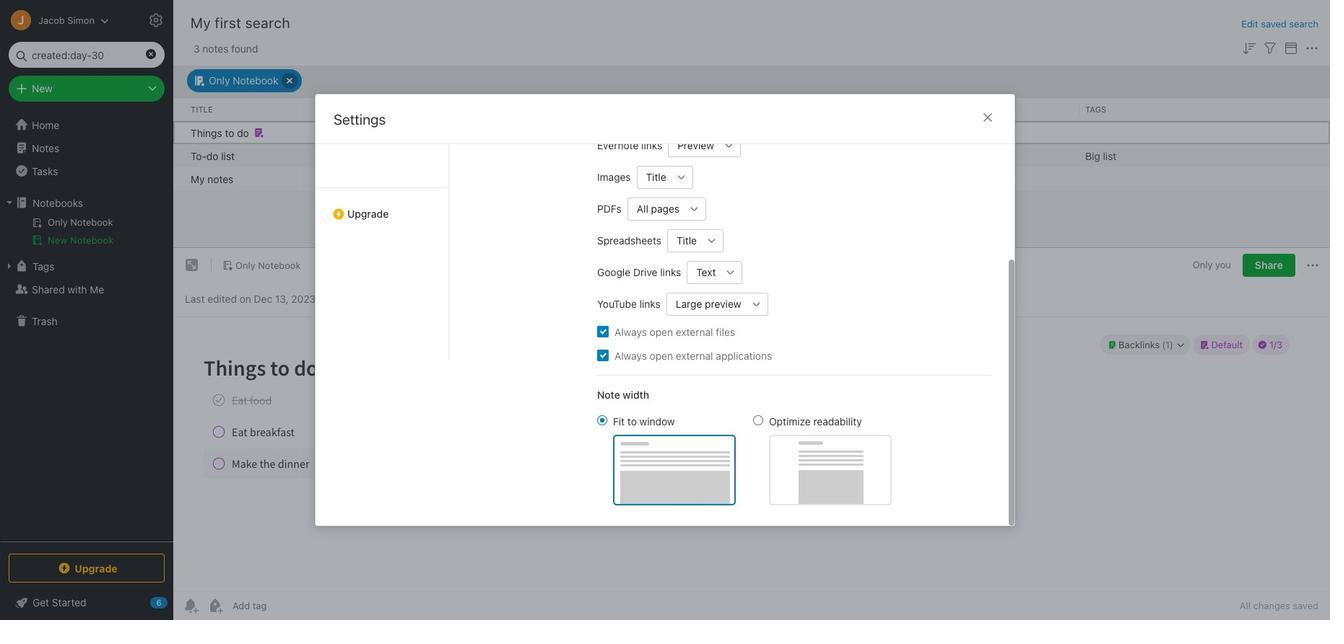 Task type: locate. For each thing, give the bounding box(es) containing it.
Choose default view option for Spreadsheets field
[[667, 229, 724, 252]]

notes right 3
[[202, 42, 228, 55]]

2 open from the top
[[650, 350, 673, 362]]

2 vertical spatial links
[[640, 298, 661, 310]]

do right things
[[237, 126, 249, 139]]

7 min ago up pdfs
[[565, 173, 610, 185]]

search for my first search
[[245, 14, 290, 31]]

0 vertical spatial upgrade
[[347, 208, 389, 220]]

tree
[[0, 113, 173, 542]]

open
[[650, 326, 673, 338], [650, 350, 673, 362]]

1 vertical spatial to
[[627, 416, 637, 428]]

1 row group from the top
[[173, 98, 1330, 121]]

0 vertical spatial notebook
[[233, 74, 278, 87]]

0 vertical spatial only notebook
[[209, 74, 278, 87]]

title button
[[637, 166, 670, 189], [667, 229, 700, 252]]

tags up shared
[[32, 260, 54, 273]]

notes
[[32, 142, 59, 154]]

all inside the note window element
[[1240, 601, 1251, 612]]

2 vertical spatial notebook
[[258, 260, 301, 271]]

to inside 'button'
[[225, 126, 234, 139]]

my
[[191, 14, 211, 31], [191, 173, 205, 185]]

links for evernote links
[[641, 139, 662, 152]]

only notebook for the bottommost only notebook button
[[235, 260, 301, 271]]

2 always from the top
[[614, 350, 647, 362]]

1 vertical spatial notes
[[207, 173, 233, 185]]

only notebook inside the note window element
[[235, 260, 301, 271]]

option group
[[597, 414, 892, 506]]

1 horizontal spatial list
[[1103, 149, 1117, 162]]

trash
[[32, 315, 58, 327]]

2 row group from the top
[[173, 121, 1330, 190]]

expand notebooks image
[[4, 197, 15, 209]]

list
[[221, 149, 235, 162], [1103, 149, 1117, 162]]

1 vertical spatial 7
[[565, 173, 570, 185]]

0 horizontal spatial do
[[206, 149, 218, 162]]

notebook
[[233, 74, 278, 87], [70, 235, 114, 246], [258, 260, 301, 271]]

edit
[[1241, 18, 1258, 30]]

title up things
[[191, 104, 213, 114]]

1 horizontal spatial title
[[646, 171, 666, 183]]

1 horizontal spatial upgrade button
[[316, 188, 448, 226]]

1 vertical spatial all
[[1240, 601, 1251, 612]]

search inside edit saved search button
[[1289, 18, 1319, 30]]

title up all pages button on the top of the page
[[646, 171, 666, 183]]

1 horizontal spatial saved
[[1293, 601, 1319, 612]]

open down 'always open external files' at the bottom
[[650, 350, 673, 362]]

1 vertical spatial new
[[48, 235, 67, 246]]

32 min ago
[[700, 149, 752, 162]]

1 horizontal spatial tags
[[1085, 104, 1106, 114]]

to-do list
[[191, 149, 235, 162]]

tags inside button
[[32, 260, 54, 273]]

0 vertical spatial new
[[32, 82, 53, 95]]

1 open from the top
[[650, 326, 673, 338]]

0 vertical spatial tags
[[1085, 104, 1106, 114]]

preview button
[[668, 134, 718, 157]]

open up the always open external applications
[[650, 326, 673, 338]]

notebook inside button
[[70, 235, 114, 246]]

title
[[191, 104, 213, 114], [646, 171, 666, 183], [677, 235, 697, 247]]

drive
[[633, 266, 657, 279]]

0 horizontal spatial only
[[209, 74, 230, 87]]

note
[[597, 389, 620, 401]]

only left you
[[1193, 259, 1213, 271]]

things to do button
[[173, 121, 1330, 144]]

1 vertical spatial my
[[191, 173, 205, 185]]

optimize
[[769, 416, 811, 428]]

all left changes on the bottom right of the page
[[1240, 601, 1251, 612]]

all left pages
[[637, 203, 648, 215]]

only notebook button down found
[[187, 69, 302, 92]]

only notebook up dec
[[235, 260, 301, 271]]

ago
[[593, 149, 610, 162], [735, 149, 752, 162], [593, 173, 610, 185]]

changes
[[1253, 601, 1290, 612]]

ago up images
[[593, 149, 610, 162]]

title up text button
[[677, 235, 697, 247]]

1 horizontal spatial all
[[1240, 601, 1251, 612]]

7
[[565, 149, 570, 162], [565, 173, 570, 185]]

only notebook down found
[[209, 74, 278, 87]]

0 vertical spatial external
[[676, 326, 713, 338]]

0 vertical spatial 7 min ago
[[565, 149, 610, 162]]

only
[[209, 74, 230, 87], [1193, 259, 1213, 271], [235, 260, 255, 271]]

external for files
[[676, 326, 713, 338]]

new notebook group
[[0, 214, 173, 255]]

0 horizontal spatial upgrade
[[75, 563, 117, 575]]

tab list
[[467, 0, 586, 360]]

list down things to do
[[221, 149, 235, 162]]

tags up the big
[[1085, 104, 1106, 114]]

home link
[[0, 113, 173, 136]]

files
[[716, 326, 735, 338]]

you
[[1215, 259, 1231, 271]]

list right the big
[[1103, 149, 1117, 162]]

0 vertical spatial my
[[191, 14, 211, 31]]

0 vertical spatial only notebook button
[[187, 69, 302, 92]]

1 horizontal spatial search
[[1289, 18, 1319, 30]]

Choose default view option for PDFs field
[[627, 197, 706, 221]]

always for always open external files
[[614, 326, 647, 338]]

1 vertical spatial title
[[646, 171, 666, 183]]

external up the always open external applications
[[676, 326, 713, 338]]

search right edit
[[1289, 18, 1319, 30]]

notebook up 13,
[[258, 260, 301, 271]]

2 vertical spatial title
[[677, 235, 697, 247]]

title button for spreadsheets
[[667, 229, 700, 252]]

home
[[32, 119, 59, 131]]

0 vertical spatial title
[[191, 104, 213, 114]]

notebook for the top only notebook button
[[233, 74, 278, 87]]

0 horizontal spatial all
[[637, 203, 648, 215]]

new for new notebook
[[48, 235, 67, 246]]

to
[[225, 126, 234, 139], [627, 416, 637, 428]]

0 horizontal spatial search
[[245, 14, 290, 31]]

always right always open external applications option
[[614, 350, 647, 362]]

settings
[[182, 14, 219, 25], [334, 111, 386, 128]]

1 always from the top
[[614, 326, 647, 338]]

0 vertical spatial all
[[637, 203, 648, 215]]

1 vertical spatial saved
[[1293, 601, 1319, 612]]

only you
[[1193, 259, 1231, 271]]

text button
[[687, 261, 719, 284]]

upgrade button
[[316, 188, 448, 226], [9, 555, 165, 583]]

2 my from the top
[[191, 173, 205, 185]]

links right evernote
[[641, 139, 662, 152]]

links down drive
[[640, 298, 661, 310]]

1 vertical spatial upgrade button
[[9, 555, 165, 583]]

min
[[573, 149, 590, 162], [715, 149, 732, 162], [573, 173, 590, 185]]

my down to- on the left top of the page
[[191, 173, 205, 185]]

new button
[[9, 76, 165, 102]]

do
[[237, 126, 249, 139], [206, 149, 218, 162]]

all pages button
[[627, 197, 683, 221]]

title button for images
[[637, 166, 670, 189]]

always
[[614, 326, 647, 338], [614, 350, 647, 362]]

only up on
[[235, 260, 255, 271]]

saved
[[1261, 18, 1287, 30], [1293, 601, 1319, 612]]

1 vertical spatial notebook
[[70, 235, 114, 246]]

tree containing home
[[0, 113, 173, 542]]

row group
[[173, 98, 1330, 121], [173, 121, 1330, 190]]

0 vertical spatial settings
[[182, 14, 219, 25]]

1 external from the top
[[676, 326, 713, 338]]

big
[[1085, 149, 1100, 162]]

share button
[[1243, 254, 1295, 277]]

1 vertical spatial upgrade
[[75, 563, 117, 575]]

new down 'notebooks'
[[48, 235, 67, 246]]

edit saved search button
[[1241, 17, 1319, 31]]

column header inside row group
[[836, 103, 1074, 115]]

share
[[1255, 259, 1283, 271]]

to for fit
[[627, 416, 637, 428]]

7 min ago
[[565, 149, 610, 162], [565, 173, 610, 185]]

0 vertical spatial to
[[225, 126, 234, 139]]

0 horizontal spatial list
[[221, 149, 235, 162]]

title button down all pages field
[[667, 229, 700, 252]]

my up 3
[[191, 14, 211, 31]]

search up found
[[245, 14, 290, 31]]

3
[[194, 42, 200, 55]]

all
[[637, 203, 648, 215], [1240, 601, 1251, 612]]

new inside popup button
[[32, 82, 53, 95]]

0 horizontal spatial tags
[[32, 260, 54, 273]]

title button up all pages button on the top of the page
[[637, 166, 670, 189]]

1 vertical spatial always
[[614, 350, 647, 362]]

notebook inside the note window element
[[258, 260, 301, 271]]

1 vertical spatial settings
[[334, 111, 386, 128]]

youtube
[[597, 298, 637, 310]]

7 left images
[[565, 173, 570, 185]]

new inside button
[[48, 235, 67, 246]]

saved inside the note window element
[[1293, 601, 1319, 612]]

notebook down found
[[233, 74, 278, 87]]

settings tooltip
[[160, 6, 231, 34]]

to right things
[[225, 126, 234, 139]]

search for edit saved search
[[1289, 18, 1319, 30]]

row group containing title
[[173, 98, 1330, 121]]

1 vertical spatial tags
[[32, 260, 54, 273]]

links
[[641, 139, 662, 152], [660, 266, 681, 279], [640, 298, 661, 310]]

note width
[[597, 389, 649, 401]]

large preview button
[[666, 293, 745, 316]]

min left images
[[573, 173, 590, 185]]

tasks button
[[0, 160, 173, 183]]

open for always open external files
[[650, 326, 673, 338]]

column header
[[836, 103, 1074, 115]]

large
[[676, 298, 702, 310]]

1 vertical spatial 7 min ago
[[565, 173, 610, 185]]

notebook for new notebook button
[[70, 235, 114, 246]]

1 list from the left
[[221, 149, 235, 162]]

add a reminder image
[[182, 598, 199, 615]]

Choose default view option for Google Drive links field
[[687, 261, 743, 284]]

to right fit
[[627, 416, 637, 428]]

0 vertical spatial upgrade button
[[316, 188, 448, 226]]

readability
[[813, 416, 862, 428]]

2 horizontal spatial title
[[677, 235, 697, 247]]

new up home
[[32, 82, 53, 95]]

1 vertical spatial external
[[676, 350, 713, 362]]

0 vertical spatial 7
[[565, 149, 570, 162]]

1 horizontal spatial upgrade
[[347, 208, 389, 220]]

window
[[639, 416, 675, 428]]

0 horizontal spatial settings
[[182, 14, 219, 25]]

notes
[[202, 42, 228, 55], [207, 173, 233, 185]]

0 vertical spatial do
[[237, 126, 249, 139]]

external
[[676, 326, 713, 338], [676, 350, 713, 362]]

1 horizontal spatial do
[[237, 126, 249, 139]]

do inside 'button'
[[237, 126, 249, 139]]

notes inside row group
[[207, 173, 233, 185]]

all inside button
[[637, 203, 648, 215]]

always right "always open external files" checkbox
[[614, 326, 647, 338]]

7 min ago up images
[[565, 149, 610, 162]]

3 notes found
[[194, 42, 258, 55]]

1 vertical spatial open
[[650, 350, 673, 362]]

upgrade
[[347, 208, 389, 220], [75, 563, 117, 575]]

external down 'always open external files' at the bottom
[[676, 350, 713, 362]]

search
[[245, 14, 290, 31], [1289, 18, 1319, 30]]

7 left evernote
[[565, 149, 570, 162]]

only notebook
[[209, 74, 278, 87], [235, 260, 301, 271]]

row group containing things to do
[[173, 121, 1330, 190]]

do up my notes
[[206, 149, 218, 162]]

notes down to-do list
[[207, 173, 233, 185]]

links for youtube links
[[640, 298, 661, 310]]

notebooks link
[[0, 191, 173, 214]]

evernote
[[597, 139, 639, 152]]

1 vertical spatial title button
[[667, 229, 700, 252]]

1 my from the top
[[191, 14, 211, 31]]

only down the '3 notes found'
[[209, 74, 230, 87]]

0 vertical spatial always
[[614, 326, 647, 338]]

fit to window
[[613, 416, 675, 428]]

saved right changes on the bottom right of the page
[[1293, 601, 1319, 612]]

Fit to window radio
[[597, 416, 607, 426]]

0 vertical spatial title button
[[637, 166, 670, 189]]

None search field
[[19, 42, 155, 68]]

saved right edit
[[1261, 18, 1287, 30]]

0 vertical spatial links
[[641, 139, 662, 152]]

youtube links
[[597, 298, 661, 310]]

1 horizontal spatial only
[[235, 260, 255, 271]]

0 vertical spatial saved
[[1261, 18, 1287, 30]]

only notebook button up dec
[[217, 256, 306, 276]]

note window element
[[173, 248, 1330, 621]]

0 horizontal spatial saved
[[1261, 18, 1287, 30]]

notebook up tags button
[[70, 235, 114, 246]]

1 horizontal spatial to
[[627, 416, 637, 428]]

0 vertical spatial open
[[650, 326, 673, 338]]

new
[[32, 82, 53, 95], [48, 235, 67, 246]]

1 vertical spatial only notebook
[[235, 260, 301, 271]]

links right drive
[[660, 266, 681, 279]]

big list
[[1085, 149, 1117, 162]]

0 vertical spatial notes
[[202, 42, 228, 55]]

0 horizontal spatial to
[[225, 126, 234, 139]]

new for new
[[32, 82, 53, 95]]

2 external from the top
[[676, 350, 713, 362]]

settings image
[[147, 12, 165, 29]]

Choose default view option for YouTube links field
[[666, 293, 768, 316]]



Task type: vqa. For each thing, say whether or not it's contained in the screenshot.
start writing… text field
no



Task type: describe. For each thing, give the bounding box(es) containing it.
shared with me
[[32, 283, 104, 296]]

width
[[623, 389, 649, 401]]

0 horizontal spatial upgrade button
[[9, 555, 165, 583]]

preview
[[705, 298, 741, 310]]

min left evernote
[[573, 149, 590, 162]]

optimize readability
[[769, 416, 862, 428]]

spreadsheets
[[597, 235, 661, 247]]

tasks
[[32, 165, 58, 177]]

to-
[[191, 149, 206, 162]]

always open external files
[[614, 326, 735, 338]]

google
[[597, 266, 630, 279]]

option group containing fit to window
[[597, 414, 892, 506]]

shared with me link
[[0, 278, 173, 301]]

all for all pages
[[637, 203, 648, 215]]

external for applications
[[676, 350, 713, 362]]

2 7 min ago from the top
[[565, 173, 610, 185]]

settings inside settings tooltip
[[182, 14, 219, 25]]

my first search
[[191, 14, 290, 31]]

Optimize readability radio
[[753, 416, 763, 426]]

close image
[[979, 109, 996, 126]]

preview
[[677, 139, 714, 152]]

large preview
[[676, 298, 741, 310]]

all for all changes saved
[[1240, 601, 1251, 612]]

expand tags image
[[4, 261, 15, 272]]

on
[[240, 293, 251, 305]]

my notes
[[191, 173, 233, 185]]

add tag image
[[207, 598, 224, 615]]

Note Editor text field
[[173, 318, 1330, 591]]

pages
[[651, 203, 680, 215]]

edit saved search
[[1241, 18, 1319, 30]]

new notebook
[[48, 235, 114, 246]]

title for spreadsheets
[[677, 235, 697, 247]]

google drive links
[[597, 266, 681, 279]]

always open external applications
[[614, 350, 772, 362]]

images
[[597, 171, 631, 183]]

notebooks
[[32, 197, 83, 209]]

32
[[700, 149, 713, 162]]

with
[[68, 283, 87, 296]]

title for images
[[646, 171, 666, 183]]

all pages
[[637, 203, 680, 215]]

Always open external files checkbox
[[597, 326, 609, 338]]

1 vertical spatial links
[[660, 266, 681, 279]]

Search text field
[[19, 42, 155, 68]]

1 horizontal spatial settings
[[334, 111, 386, 128]]

trash link
[[0, 310, 173, 333]]

2 horizontal spatial only
[[1193, 259, 1213, 271]]

notebook for the bottommost only notebook button
[[258, 260, 301, 271]]

my for my first search
[[191, 14, 211, 31]]

2 list from the left
[[1103, 149, 1117, 162]]

all changes saved
[[1240, 601, 1319, 612]]

dec
[[254, 293, 272, 305]]

1 vertical spatial only notebook button
[[217, 256, 306, 276]]

last
[[185, 293, 205, 305]]

ago up pdfs
[[593, 173, 610, 185]]

min right 32
[[715, 149, 732, 162]]

to for things
[[225, 126, 234, 139]]

things
[[191, 126, 222, 139]]

notes for my
[[207, 173, 233, 185]]

tags button
[[0, 255, 173, 278]]

always for always open external applications
[[614, 350, 647, 362]]

open for always open external applications
[[650, 350, 673, 362]]

me
[[90, 283, 104, 296]]

first
[[215, 14, 241, 31]]

Choose default view option for Images field
[[637, 166, 693, 189]]

1 7 from the top
[[565, 149, 570, 162]]

things to do
[[191, 126, 249, 139]]

fit
[[613, 416, 625, 428]]

evernote links
[[597, 139, 662, 152]]

notes for 3
[[202, 42, 228, 55]]

last edited on dec 13, 2023
[[185, 293, 316, 305]]

edited
[[207, 293, 237, 305]]

new notebook button
[[0, 232, 173, 249]]

pdfs
[[597, 203, 622, 215]]

Choose default view option for Evernote links field
[[668, 134, 741, 157]]

expand note image
[[183, 257, 201, 274]]

1 7 min ago from the top
[[565, 149, 610, 162]]

my for my notes
[[191, 173, 205, 185]]

2 7 from the top
[[565, 173, 570, 185]]

applications
[[716, 350, 772, 362]]

1 vertical spatial do
[[206, 149, 218, 162]]

2023
[[291, 293, 316, 305]]

text
[[696, 266, 716, 279]]

0 horizontal spatial title
[[191, 104, 213, 114]]

shared
[[32, 283, 65, 296]]

saved inside button
[[1261, 18, 1287, 30]]

Always open external applications checkbox
[[597, 350, 609, 362]]

ago down things to do 'button'
[[735, 149, 752, 162]]

found
[[231, 42, 258, 55]]

13,
[[275, 293, 288, 305]]

only notebook for the top only notebook button
[[209, 74, 278, 87]]

notes link
[[0, 136, 173, 160]]



